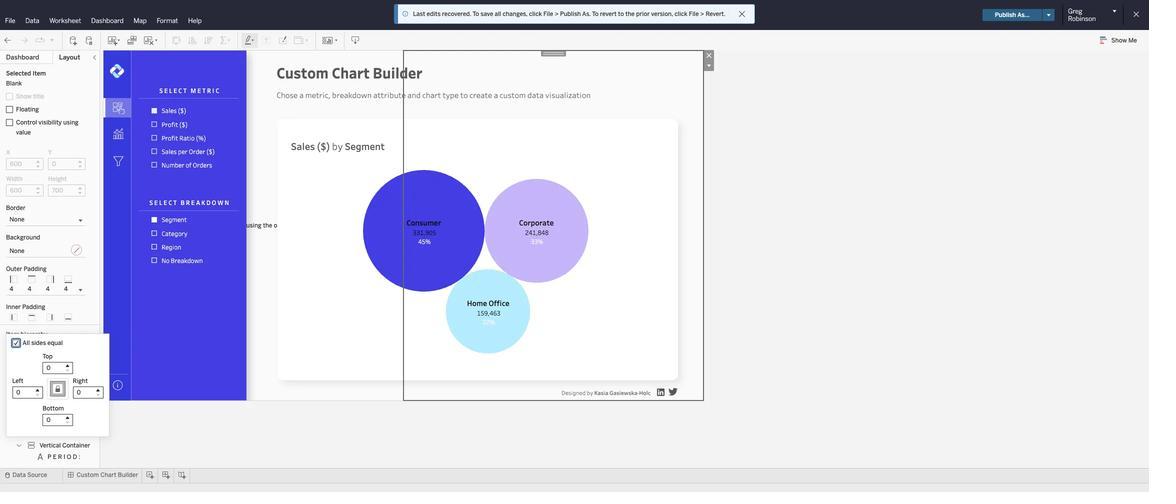 Task type: locate. For each thing, give the bounding box(es) containing it.
o left :
[[67, 453, 71, 460]]

chart
[[520, 10, 542, 20], [332, 63, 370, 83], [30, 341, 46, 348], [100, 472, 116, 479]]

1 horizontal spatial to
[[618, 11, 624, 18]]

> left the as.
[[555, 11, 559, 18]]

publish inside button
[[995, 12, 1016, 19]]

greg
[[1068, 8, 1083, 15]]

0 vertical spatial d
[[206, 198, 211, 206]]

show left me
[[1112, 37, 1127, 44]]

0 vertical spatial o
[[212, 198, 216, 206]]

0 vertical spatial data
[[25, 17, 39, 25]]

blank down info
[[28, 396, 44, 403]]

data
[[25, 17, 39, 25], [13, 472, 26, 479]]

marks. press enter to open the view data window.. use arrow keys to navigate data visualization elements. image
[[104, 94, 131, 122], [146, 104, 233, 172], [104, 121, 131, 148], [104, 147, 131, 175], [289, 159, 663, 169], [289, 170, 663, 354], [146, 213, 233, 267], [112, 379, 124, 392]]

2 horizontal spatial d
[[206, 198, 211, 206]]

0 horizontal spatial o
[[67, 453, 71, 460]]

none for background
[[10, 248, 25, 255]]

vertical up j
[[30, 419, 51, 426]]

1 vertical spatial data
[[13, 472, 26, 479]]

> left the "revert." at the top of page
[[701, 11, 704, 18]]

s right "u" on the left bottom of page
[[59, 430, 63, 437]]

padding for outer padding
[[24, 266, 47, 273]]

none button down background
[[6, 243, 86, 258]]

c for s e l e c t   m e t r i c
[[178, 87, 182, 95]]

value
[[16, 129, 31, 136]]

publish as...
[[995, 12, 1030, 19]]

1 vertical spatial dashboard
[[6, 54, 39, 61]]

to left save
[[473, 11, 479, 18]]

i
[[212, 87, 214, 95], [74, 430, 76, 437], [64, 453, 65, 460]]

0 vertical spatial none
[[10, 216, 25, 223]]

none down background
[[10, 248, 25, 255]]

0 vertical spatial a
[[196, 198, 200, 206]]

r
[[207, 87, 211, 95], [186, 198, 190, 206], [92, 430, 96, 437], [58, 453, 62, 460]]

l
[[169, 87, 172, 95], [159, 198, 162, 206], [77, 430, 80, 437]]

sales
[[291, 140, 315, 153]]

custom chart builder down :
[[77, 472, 138, 479]]

0 horizontal spatial show
[[16, 93, 32, 100]]

blank down selected
[[6, 80, 22, 87]]

u
[[53, 430, 57, 437]]

publish inside alert
[[560, 11, 581, 18]]

f
[[69, 430, 72, 437]]

p e r i o d :
[[48, 453, 80, 460]]

a left k
[[196, 198, 200, 206]]

segment
[[345, 140, 385, 153]]

Y text field
[[48, 158, 86, 170]]

custom chart builder
[[277, 63, 423, 83], [77, 472, 138, 479]]

1 horizontal spatial a
[[494, 90, 498, 100]]

item left hierarchy
[[6, 331, 19, 338]]

l for s e l e c t   m e t r i c
[[169, 87, 172, 95]]

0 horizontal spatial item
[[6, 331, 19, 338]]

item
[[33, 70, 46, 77], [6, 331, 19, 338]]

0 vertical spatial none button
[[6, 214, 86, 226]]

2 horizontal spatial i
[[212, 87, 214, 95]]

metric,
[[305, 90, 331, 100]]

0 horizontal spatial designed by kasia gasiewska-holc
[[28, 373, 125, 380]]

builder inside item hierarchy custom chart builder
[[47, 341, 67, 348]]

custom
[[500, 90, 526, 100]]

0 vertical spatial holc
[[112, 373, 125, 380]]

1 horizontal spatial to
[[592, 11, 599, 18]]

gasiewska-
[[80, 373, 112, 380], [610, 389, 639, 396]]

2 vertical spatial l
[[77, 430, 80, 437]]

click right changes,
[[529, 11, 542, 18]]

padding right outer
[[24, 266, 47, 273]]

l for s e l e c t   b r e a k d o w n
[[159, 198, 162, 206]]

t left f
[[64, 430, 68, 437]]

sales ($) by segment
[[291, 140, 385, 153]]

1 horizontal spatial by
[[332, 140, 343, 153]]

show
[[1112, 37, 1127, 44], [16, 93, 32, 100]]

4 0 from the left
[[64, 324, 68, 331]]

fit image
[[294, 35, 310, 45]]

custom chart builder inside 'application'
[[277, 63, 423, 83]]

1 vertical spatial holc
[[639, 389, 651, 396]]

1 vertical spatial item
[[6, 331, 19, 338]]

s e l e c t   m e t r i c
[[159, 87, 219, 95]]

1 to from the left
[[473, 11, 479, 18]]

r right m
[[207, 87, 211, 95]]

0 horizontal spatial kasia
[[63, 373, 79, 380]]

0 horizontal spatial l
[[77, 430, 80, 437]]

show me button
[[1096, 33, 1146, 48]]

1 vertical spatial d
[[43, 430, 47, 437]]

2 vertical spatial d
[[73, 453, 77, 460]]

a left j
[[38, 430, 41, 437]]

1 vertical spatial designed by kasia gasiewska-holc
[[562, 389, 651, 396]]

1 vertical spatial none button
[[6, 243, 86, 258]]

1 none button from the top
[[6, 214, 86, 226]]

vertical down j
[[40, 442, 61, 449]]

a right chose
[[299, 90, 304, 100]]

container up a d j u s t   f i l t e r s at the bottom left of page
[[52, 419, 80, 426]]

0 vertical spatial vertical
[[30, 419, 51, 426]]

create
[[470, 90, 492, 100]]

0 vertical spatial designed
[[28, 373, 54, 380]]

d right k
[[206, 198, 211, 206]]

i left :
[[64, 453, 65, 460]]

b
[[181, 198, 185, 206]]

r right p
[[58, 453, 62, 460]]

w
[[218, 198, 223, 206]]

equal
[[47, 340, 63, 347]]

1 vertical spatial none
[[10, 248, 25, 255]]

blank down left text box at the left of page
[[28, 407, 44, 414]]

0 vertical spatial l
[[169, 87, 172, 95]]

custom down hierarchy
[[6, 341, 28, 348]]

a inside custom chart builder 'application'
[[196, 198, 200, 206]]

2 horizontal spatial l
[[169, 87, 172, 95]]

>
[[555, 11, 559, 18], [701, 11, 704, 18]]

vertical
[[30, 419, 51, 426], [40, 442, 61, 449]]

click
[[529, 11, 542, 18], [675, 11, 688, 18]]

1 vertical spatial a
[[38, 430, 41, 437]]

item hierarchy custom chart builder
[[6, 331, 67, 348]]

1 horizontal spatial o
[[212, 198, 216, 206]]

0 vertical spatial kasia
[[63, 373, 79, 380]]

custom chart builder up breakdown
[[277, 63, 423, 83]]

0 vertical spatial to
[[618, 11, 624, 18]]

show labels image
[[262, 35, 272, 45]]

recovered.
[[442, 11, 471, 18]]

2 4 from the left
[[28, 286, 31, 293]]

1 vertical spatial kasia
[[594, 389, 609, 396]]

builder inside 'application'
[[373, 63, 423, 83]]

1 vertical spatial padding
[[22, 304, 45, 311]]

vertical container up "u" on the left bottom of page
[[30, 419, 80, 426]]

2 none button from the top
[[6, 243, 86, 258]]

to
[[618, 11, 624, 18], [460, 90, 468, 100]]

none down the border
[[10, 216, 25, 223]]

c left m
[[178, 87, 182, 95]]

dashboard up selected
[[6, 54, 39, 61]]

format workbook image
[[278, 35, 288, 45]]

i right m
[[212, 87, 214, 95]]

1 vertical spatial i
[[74, 430, 76, 437]]

worksheet
[[49, 17, 81, 25]]

save
[[481, 11, 493, 18]]

c
[[178, 87, 182, 95], [216, 87, 219, 95], [169, 198, 172, 206]]

($)
[[317, 140, 330, 153]]

1 none from the top
[[10, 216, 25, 223]]

2 vertical spatial i
[[64, 453, 65, 460]]

floating
[[16, 106, 39, 113]]

i right f
[[74, 430, 76, 437]]

source
[[27, 472, 47, 479]]

1 vertical spatial show
[[16, 93, 32, 100]]

0 vertical spatial designed by kasia gasiewska-holc
[[28, 373, 125, 380]]

:
[[79, 453, 80, 460]]

0 vertical spatial blank
[[6, 80, 22, 87]]

to
[[473, 11, 479, 18], [592, 11, 599, 18]]

a
[[299, 90, 304, 100], [494, 90, 498, 100]]

0 horizontal spatial click
[[529, 11, 542, 18]]

0 horizontal spatial to
[[473, 11, 479, 18]]

t left m
[[183, 87, 187, 95]]

changes,
[[503, 11, 528, 18]]

download image
[[351, 35, 361, 45]]

0 vertical spatial by
[[332, 140, 343, 153]]

holc inside custom chart builder 'application'
[[639, 389, 651, 396]]

X text field
[[6, 158, 44, 170]]

1 vertical spatial l
[[159, 198, 162, 206]]

2 none from the top
[[10, 248, 25, 255]]

0 vertical spatial gasiewska-
[[80, 373, 112, 380]]

to right the as.
[[592, 11, 599, 18]]

0
[[10, 324, 14, 331], [28, 324, 32, 331], [46, 324, 50, 331], [64, 324, 68, 331]]

dashboard
[[91, 17, 124, 25], [6, 54, 39, 61]]

blank
[[6, 80, 22, 87], [28, 396, 44, 403], [28, 407, 44, 414]]

1 horizontal spatial holc
[[639, 389, 651, 396]]

s left m
[[159, 87, 163, 95]]

designed
[[28, 373, 54, 380], [562, 389, 586, 396]]

0 horizontal spatial d
[[43, 430, 47, 437]]

designed by kasia gasiewska-holc
[[28, 373, 125, 380], [562, 389, 651, 396]]

t left b
[[173, 198, 177, 206]]

c right m
[[216, 87, 219, 95]]

item right selected
[[33, 70, 46, 77]]

vertical container up p e r i o d :
[[40, 442, 90, 449]]

0 horizontal spatial by
[[55, 373, 62, 380]]

1 horizontal spatial kasia
[[594, 389, 609, 396]]

t for s e l e c t   b r e a k d o w n
[[173, 198, 177, 206]]

show for show title
[[16, 93, 32, 100]]

l right f
[[77, 430, 80, 437]]

4 4 from the left
[[64, 286, 68, 293]]

data up replay animation icon
[[25, 17, 39, 25]]

1 horizontal spatial i
[[74, 430, 76, 437]]

1 vertical spatial designed
[[562, 389, 586, 396]]

collapse image
[[92, 55, 98, 61]]

0 vertical spatial custom chart builder
[[277, 63, 423, 83]]

0 horizontal spatial c
[[169, 198, 172, 206]]

1 horizontal spatial gasiewska-
[[610, 389, 639, 396]]

c left b
[[169, 198, 172, 206]]

info image
[[402, 11, 409, 18]]

file
[[544, 11, 553, 18], [689, 11, 699, 18], [5, 17, 15, 25]]

t right m
[[202, 87, 206, 95]]

0 horizontal spatial >
[[555, 11, 559, 18]]

data for data
[[25, 17, 39, 25]]

o left w
[[212, 198, 216, 206]]

2 0 from the left
[[28, 324, 32, 331]]

d left :
[[73, 453, 77, 460]]

0 vertical spatial item
[[33, 70, 46, 77]]

file left the "revert." at the top of page
[[689, 11, 699, 18]]

robinson
[[1068, 15, 1096, 23]]

padding
[[24, 266, 47, 273], [22, 304, 45, 311]]

holc
[[112, 373, 125, 380], [639, 389, 651, 396]]

custom inside item hierarchy custom chart builder
[[6, 341, 28, 348]]

none
[[10, 216, 25, 223], [10, 248, 25, 255]]

custom up metric,
[[277, 63, 329, 83]]

click right version,
[[675, 11, 688, 18]]

swap rows and columns image
[[172, 35, 182, 45]]

show title
[[16, 93, 44, 100]]

publish left the as.
[[560, 11, 581, 18]]

greg robinson
[[1068, 8, 1096, 23]]

1 horizontal spatial c
[[178, 87, 182, 95]]

padding right inner
[[22, 304, 45, 311]]

0 vertical spatial show
[[1112, 37, 1127, 44]]

0 horizontal spatial custom chart builder
[[77, 472, 138, 479]]

1 horizontal spatial designed
[[562, 389, 586, 396]]

data
[[528, 90, 544, 100]]

info
[[28, 384, 38, 391]]

totals image
[[220, 35, 232, 45]]

chose a metric, breakdown attribute and chart type to create a custom data visualization
[[277, 90, 592, 100]]

1 horizontal spatial custom chart builder
[[277, 63, 423, 83]]

0 horizontal spatial gasiewska-
[[80, 373, 112, 380]]

pause auto updates image
[[85, 35, 95, 45]]

image image
[[126, 45, 260, 414], [110, 64, 125, 79], [271, 113, 691, 393], [669, 388, 678, 396], [657, 389, 665, 396]]

a right "create"
[[494, 90, 498, 100]]

1 horizontal spatial dashboard
[[91, 17, 124, 25]]

d inside 'application'
[[206, 198, 211, 206]]

clear sheet image
[[143, 35, 159, 45]]

dashboard up the new worksheet image at the left top
[[91, 17, 124, 25]]

type
[[443, 90, 459, 100]]

chart inside 'application'
[[332, 63, 370, 83]]

none button up background
[[6, 214, 86, 226]]

2 > from the left
[[701, 11, 704, 18]]

1 horizontal spatial show
[[1112, 37, 1127, 44]]

d left j
[[43, 430, 47, 437]]

to left the
[[618, 11, 624, 18]]

blank inside selected item blank
[[6, 80, 22, 87]]

show for show me
[[1112, 37, 1127, 44]]

1 horizontal spatial click
[[675, 11, 688, 18]]

1 vertical spatial gasiewska-
[[610, 389, 639, 396]]

none button
[[6, 214, 86, 226], [6, 243, 86, 258]]

more options image
[[704, 61, 714, 71]]

control visibility using value
[[16, 119, 79, 136]]

publish left as...
[[995, 12, 1016, 19]]

n
[[225, 198, 229, 206]]

1 horizontal spatial a
[[196, 198, 200, 206]]

0 horizontal spatial to
[[460, 90, 468, 100]]

l left b
[[159, 198, 162, 206]]

1 horizontal spatial item
[[33, 70, 46, 77]]

show up floating
[[16, 93, 32, 100]]

0 horizontal spatial publish
[[560, 11, 581, 18]]

show inside button
[[1112, 37, 1127, 44]]

kasia
[[63, 373, 79, 380], [594, 389, 609, 396]]

1 horizontal spatial l
[[159, 198, 162, 206]]

0 vertical spatial i
[[212, 87, 214, 95]]

visualization
[[545, 90, 591, 100]]

file right changes,
[[544, 11, 553, 18]]

r right b
[[186, 198, 190, 206]]

k
[[201, 198, 205, 206]]

none button for background
[[6, 243, 86, 258]]

1 vertical spatial o
[[67, 453, 71, 460]]

file up undo image
[[5, 17, 15, 25]]

0 horizontal spatial file
[[5, 17, 15, 25]]

data left "source"
[[13, 472, 26, 479]]

1 horizontal spatial designed by kasia gasiewska-holc
[[562, 389, 651, 396]]

p
[[48, 453, 51, 460]]

container
[[52, 419, 80, 426], [62, 442, 90, 449]]

publish as... button
[[983, 9, 1042, 21]]

to right type
[[460, 90, 468, 100]]

container up :
[[62, 442, 90, 449]]

1 horizontal spatial publish
[[995, 12, 1016, 19]]

as.
[[582, 11, 591, 18]]

vertical container
[[30, 419, 80, 426], [40, 442, 90, 449]]

0 horizontal spatial a
[[299, 90, 304, 100]]

1 horizontal spatial >
[[701, 11, 704, 18]]

0 horizontal spatial a
[[38, 430, 41, 437]]

data for data source
[[13, 472, 26, 479]]

l left m
[[169, 87, 172, 95]]

selected
[[6, 70, 31, 77]]

d
[[206, 198, 211, 206], [43, 430, 47, 437], [73, 453, 77, 460]]

all sides equal
[[23, 340, 63, 347]]

1 vertical spatial to
[[460, 90, 468, 100]]

2 vertical spatial by
[[587, 389, 593, 396]]



Task type: describe. For each thing, give the bounding box(es) containing it.
duplicate image
[[127, 35, 137, 45]]

(tableau
[[573, 10, 606, 20]]

2 to from the left
[[592, 11, 599, 18]]

as...
[[1018, 12, 1030, 19]]

redo image
[[19, 35, 29, 45]]

chart inside item hierarchy custom chart builder
[[30, 341, 46, 348]]

j
[[49, 430, 52, 437]]

1 vertical spatial custom chart builder
[[77, 472, 138, 479]]

background
[[6, 234, 40, 241]]

show/hide cards image
[[322, 35, 338, 45]]

custom chart builder application
[[100, 45, 1148, 467]]

custom chart builder (tableau public)
[[488, 10, 634, 20]]

title
[[33, 93, 44, 100]]

s right f
[[97, 430, 101, 437]]

visibility
[[39, 119, 62, 126]]

outer padding
[[6, 266, 47, 273]]

remove from dashboard image
[[704, 50, 714, 61]]

2 horizontal spatial file
[[689, 11, 699, 18]]

0 horizontal spatial holc
[[112, 373, 125, 380]]

new worksheet image
[[107, 35, 121, 45]]

replay animation image
[[49, 37, 55, 43]]

public)
[[608, 10, 634, 20]]

t right f
[[82, 430, 85, 437]]

to inside last edits recovered. to save all changes, click file > publish as. to revert to the prior version, click file > revert. alert
[[618, 11, 624, 18]]

selected item blank
[[6, 70, 46, 87]]

version,
[[651, 11, 673, 18]]

none button for border
[[6, 214, 86, 226]]

left
[[12, 378, 23, 385]]

sides
[[31, 340, 46, 347]]

gasiewska- inside custom chart builder 'application'
[[610, 389, 639, 396]]

the
[[626, 11, 635, 18]]

me
[[1129, 37, 1137, 44]]

1 vertical spatial vertical
[[40, 442, 61, 449]]

2 horizontal spatial by
[[587, 389, 593, 396]]

control
[[16, 119, 37, 126]]

0 vertical spatial container
[[52, 419, 80, 426]]

undo image
[[3, 35, 13, 45]]

0 horizontal spatial i
[[64, 453, 65, 460]]

last edits recovered. to save all changes, click file > publish as. to revert to the prior version, click file > revert.
[[413, 11, 726, 18]]

border
[[6, 205, 25, 212]]

chart
[[422, 90, 441, 100]]

y
[[48, 149, 52, 156]]

highlight image
[[244, 35, 256, 45]]

chose
[[277, 90, 298, 100]]

revert.
[[706, 11, 726, 18]]

designed by kasia gasiewska-holc inside custom chart builder 'application'
[[562, 389, 651, 396]]

using
[[63, 119, 79, 126]]

1 0 from the left
[[10, 324, 14, 331]]

hierarchy
[[21, 331, 48, 338]]

item inside selected item blank
[[33, 70, 46, 77]]

r right f
[[92, 430, 96, 437]]

0 vertical spatial vertical container
[[30, 419, 80, 426]]

height
[[48, 176, 67, 183]]

Width text field
[[6, 185, 44, 197]]

all
[[23, 340, 30, 347]]

kasia inside custom chart builder 'application'
[[594, 389, 609, 396]]

format
[[157, 17, 178, 25]]

m
[[191, 87, 196, 95]]

item inside item hierarchy custom chart builder
[[6, 331, 19, 338]]

1 horizontal spatial d
[[73, 453, 77, 460]]

1 vertical spatial container
[[62, 442, 90, 449]]

help
[[188, 17, 202, 25]]

2 horizontal spatial c
[[216, 87, 219, 95]]

i inside custom chart builder 'application'
[[212, 87, 214, 95]]

2 vertical spatial blank
[[28, 407, 44, 414]]

custom inside 'application'
[[277, 63, 329, 83]]

show me
[[1112, 37, 1137, 44]]

1 vertical spatial by
[[55, 373, 62, 380]]

3 0 from the left
[[46, 324, 50, 331]]

prior
[[636, 11, 650, 18]]

custom down :
[[77, 472, 99, 479]]

to inside custom chart builder 'application'
[[460, 90, 468, 100]]

Height text field
[[48, 185, 86, 197]]

linkedin.png
[[28, 350, 62, 357]]

Top text field
[[43, 362, 73, 374]]

1 > from the left
[[555, 11, 559, 18]]

t for a d j u s t   f i l t e r s
[[64, 430, 68, 437]]

top
[[43, 353, 53, 360]]

1 horizontal spatial file
[[544, 11, 553, 18]]

outer
[[6, 266, 22, 273]]

Left text field
[[12, 387, 43, 399]]

inner
[[6, 304, 21, 311]]

attribute
[[373, 90, 406, 100]]

replay animation image
[[35, 35, 45, 45]]

3 4 from the left
[[46, 286, 50, 293]]

inner padding
[[6, 304, 45, 311]]

breakdown
[[332, 90, 372, 100]]

2 click from the left
[[675, 11, 688, 18]]

1 vertical spatial blank
[[28, 396, 44, 403]]

map
[[134, 17, 147, 25]]

o inside 'application'
[[212, 198, 216, 206]]

right
[[73, 378, 88, 385]]

twitter.png
[[28, 361, 58, 368]]

s e l e c t   b r e a k d o w n
[[149, 198, 229, 206]]

sort descending image
[[204, 35, 214, 45]]

0 vertical spatial dashboard
[[91, 17, 124, 25]]

custom right recovered.
[[488, 10, 518, 20]]

data source
[[13, 472, 47, 479]]

layout
[[59, 54, 80, 61]]

1 click from the left
[[529, 11, 542, 18]]

a d j u s t   f i l t e r s
[[38, 430, 101, 437]]

designed inside custom chart builder 'application'
[[562, 389, 586, 396]]

c for s e l e c t   b r e a k d o w n
[[169, 198, 172, 206]]

1 4 from the left
[[10, 286, 13, 293]]

Right text field
[[73, 387, 103, 399]]

x
[[6, 149, 10, 156]]

bottom
[[43, 405, 64, 412]]

all
[[495, 11, 501, 18]]

1 a from the left
[[299, 90, 304, 100]]

new data source image
[[69, 35, 79, 45]]

none for border
[[10, 216, 25, 223]]

last edits recovered. to save all changes, click file > publish as. to revert to the prior version, click file > revert. alert
[[413, 10, 726, 19]]

last
[[413, 11, 425, 18]]

1 vertical spatial vertical container
[[40, 442, 90, 449]]

and
[[408, 90, 421, 100]]

t for s e l e c t   m e t r i c
[[183, 87, 187, 95]]

padding for inner padding
[[22, 304, 45, 311]]

s left b
[[149, 198, 153, 206]]

Bottom text field
[[43, 414, 73, 426]]

edits
[[427, 11, 441, 18]]

revert
[[600, 11, 617, 18]]

width
[[6, 176, 23, 183]]

2 a from the left
[[494, 90, 498, 100]]

sort ascending image
[[188, 35, 198, 45]]



Task type: vqa. For each thing, say whether or not it's contained in the screenshot.
athan mavrantonis
no



